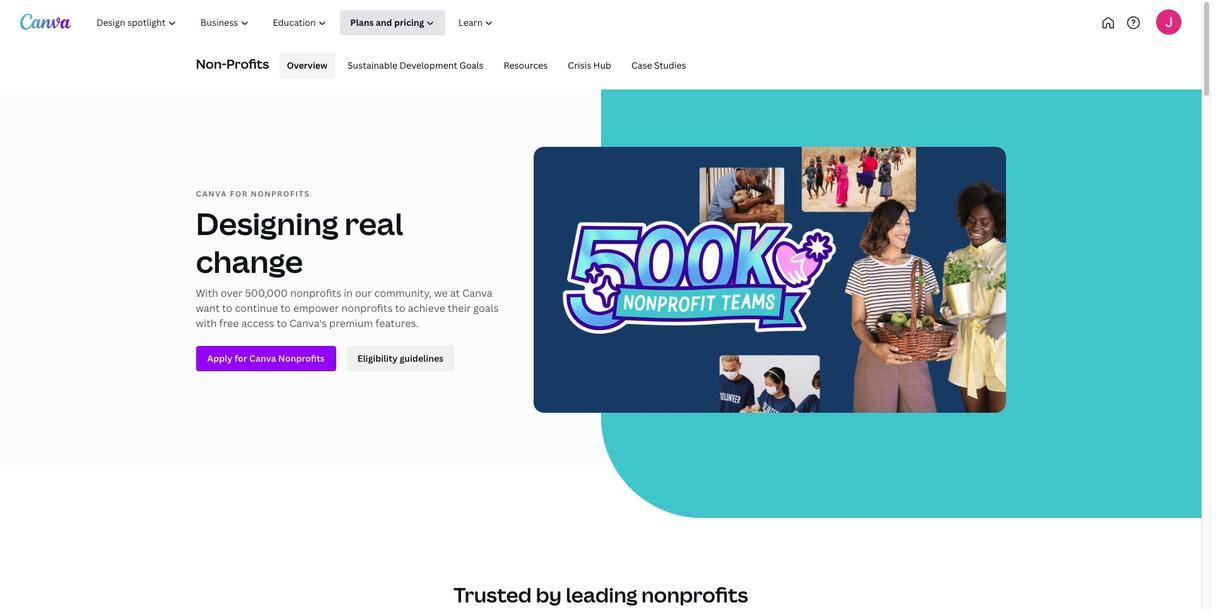 Task type: locate. For each thing, give the bounding box(es) containing it.
500,000
[[245, 287, 288, 300]]

to down 500,000
[[281, 302, 291, 316]]

case studies link
[[624, 53, 694, 78]]

to
[[222, 302, 233, 316], [281, 302, 291, 316], [395, 302, 406, 316], [277, 317, 287, 331]]

over
[[221, 287, 243, 300]]

top level navigation element
[[86, 10, 547, 35]]

change
[[196, 241, 303, 282]]

their
[[448, 302, 471, 316]]

0 horizontal spatial canva
[[196, 189, 227, 199]]

1 vertical spatial canva
[[463, 287, 493, 300]]

studies
[[655, 59, 686, 71]]

canva up goals
[[463, 287, 493, 300]]

sustainable development goals link
[[340, 53, 491, 78]]

at
[[450, 287, 460, 300]]

free
[[219, 317, 239, 331]]

case
[[632, 59, 652, 71]]

overview link
[[279, 53, 335, 78]]

0 vertical spatial canva
[[196, 189, 227, 199]]

canva for nonprofits designing real change with over 500,000 nonprofits in our community, we at canva want to continue to empower nonprofits to achieve their goals with free access to canva's premium features.
[[196, 189, 499, 331]]

crisis hub link
[[561, 53, 619, 78]]

1 horizontal spatial canva
[[463, 287, 493, 300]]

to down community,
[[395, 302, 406, 316]]

nonprofits
[[251, 189, 310, 199], [290, 287, 342, 300], [342, 302, 393, 316], [642, 582, 748, 609]]

case studies
[[632, 59, 686, 71]]

hub
[[594, 59, 612, 71]]

canva left for
[[196, 189, 227, 199]]

goals
[[460, 59, 484, 71]]

canva
[[196, 189, 227, 199], [463, 287, 493, 300]]

resources link
[[496, 53, 556, 78]]

sustainable
[[348, 59, 398, 71]]

menu bar
[[274, 53, 694, 78]]

empower
[[293, 302, 339, 316]]

in
[[344, 287, 353, 300]]

non-profits
[[196, 55, 269, 72]]

canva for nonprofit image
[[534, 147, 1006, 413]]

non-
[[196, 55, 227, 72]]

our
[[355, 287, 372, 300]]



Task type: describe. For each thing, give the bounding box(es) containing it.
with
[[196, 317, 217, 331]]

crisis
[[568, 59, 592, 71]]

access
[[241, 317, 274, 331]]

to right 'access'
[[277, 317, 287, 331]]

achieve
[[408, 302, 445, 316]]

want
[[196, 302, 220, 316]]

features.
[[376, 317, 419, 331]]

sustainable development goals
[[348, 59, 484, 71]]

designing
[[196, 203, 339, 244]]

menu bar containing overview
[[274, 53, 694, 78]]

canva's
[[290, 317, 327, 331]]

trusted by leading nonprofits
[[454, 582, 748, 609]]

real
[[345, 203, 404, 244]]

continue
[[235, 302, 278, 316]]

premium
[[329, 317, 373, 331]]

we
[[434, 287, 448, 300]]

goals
[[474, 302, 499, 316]]

trusted
[[454, 582, 532, 609]]

profits
[[227, 55, 269, 72]]

for
[[230, 189, 248, 199]]

resources
[[504, 59, 548, 71]]

crisis hub
[[568, 59, 612, 71]]

to up 'free'
[[222, 302, 233, 316]]

overview
[[287, 59, 328, 71]]

with
[[196, 287, 218, 300]]

by
[[536, 582, 562, 609]]

community,
[[374, 287, 432, 300]]

development
[[400, 59, 458, 71]]

leading
[[566, 582, 638, 609]]



Task type: vqa. For each thing, say whether or not it's contained in the screenshot.
Case
yes



